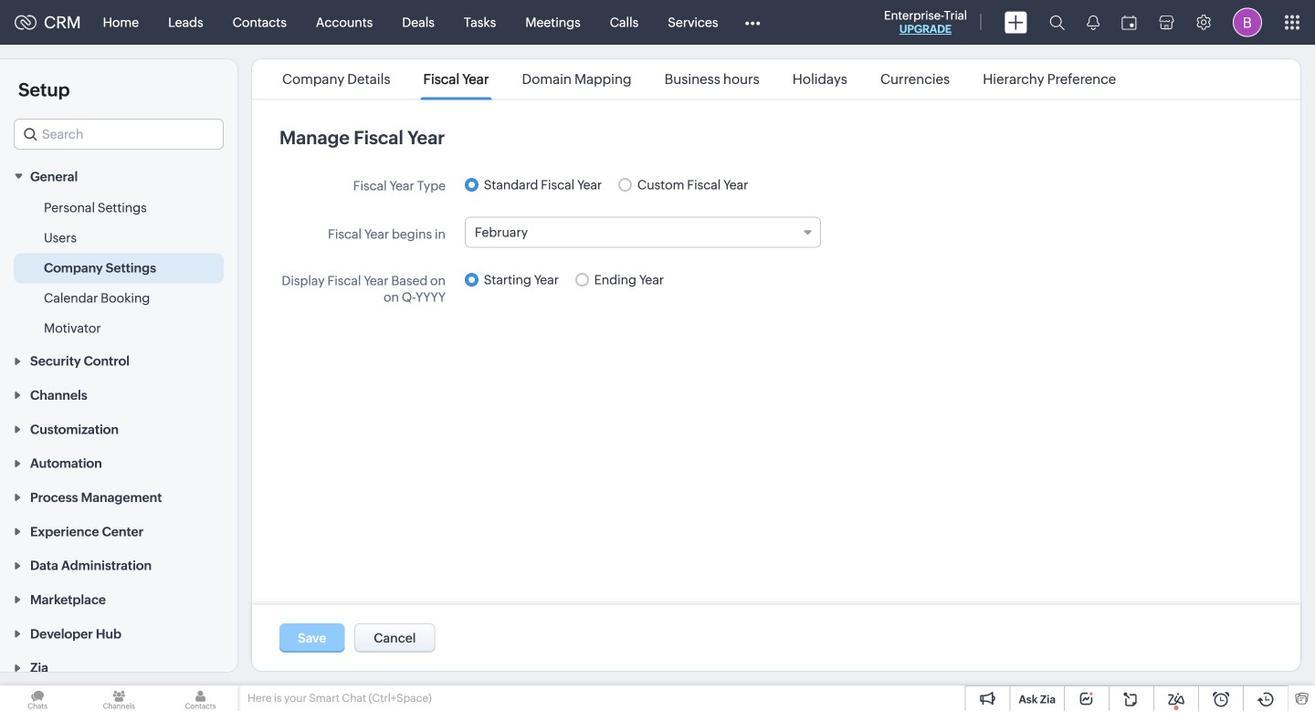 Task type: vqa. For each thing, say whether or not it's contained in the screenshot.
LOGO
yes



Task type: locate. For each thing, give the bounding box(es) containing it.
list
[[266, 59, 1133, 99]]

search image
[[1049, 15, 1065, 30]]

region
[[0, 193, 237, 344]]

search element
[[1038, 0, 1076, 45]]

None field
[[14, 119, 224, 150]]

profile element
[[1222, 0, 1273, 44]]

signals element
[[1076, 0, 1110, 45]]

logo image
[[15, 15, 37, 30]]

chats image
[[0, 686, 75, 711]]

create menu element
[[994, 0, 1038, 44]]



Task type: describe. For each thing, give the bounding box(es) containing it.
signals image
[[1087, 15, 1100, 30]]

create menu image
[[1005, 11, 1027, 33]]

calendar image
[[1121, 15, 1137, 30]]

channels image
[[81, 686, 157, 711]]

contacts image
[[163, 686, 238, 711]]

Search text field
[[15, 120, 223, 149]]

Other Modules field
[[733, 8, 772, 37]]

profile image
[[1233, 8, 1262, 37]]



